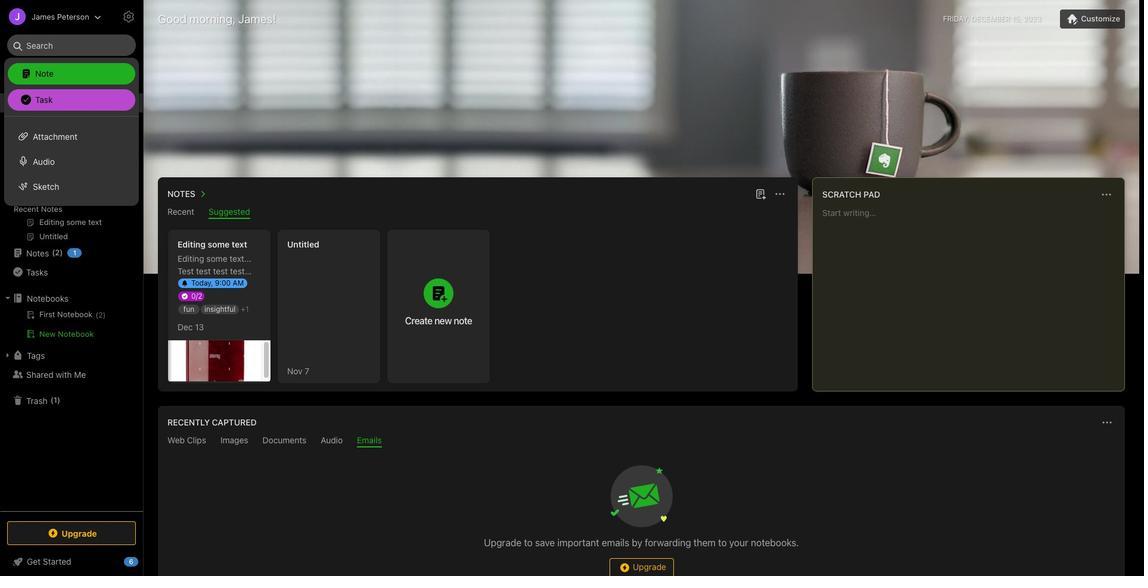 Task type: describe. For each thing, give the bounding box(es) containing it.
emails tab
[[357, 436, 382, 448]]

new button
[[7, 63, 136, 84]]

the
[[41, 156, 53, 166]]

test right the am
[[246, 279, 260, 289]]

suggested tab
[[209, 207, 250, 219]]

web clips
[[167, 436, 206, 446]]

today, 9:00 am
[[191, 279, 244, 288]]

Start writing… text field
[[822, 208, 1124, 382]]

notebooks.
[[751, 538, 799, 549]]

stack
[[60, 167, 79, 176]]

your inside emails tab panel
[[729, 538, 748, 549]]

text...
[[230, 254, 251, 264]]

settings image
[[122, 10, 136, 24]]

to for a
[[105, 167, 112, 176]]

add
[[21, 177, 35, 187]]

task
[[35, 94, 53, 105]]

clips
[[187, 436, 206, 446]]

them
[[694, 538, 716, 549]]

notes ( 2 )
[[26, 248, 63, 258]]

more actions field for scratch pad
[[1098, 186, 1115, 203]]

recent notes
[[14, 204, 62, 214]]

started
[[43, 557, 71, 567]]

Search text field
[[15, 35, 128, 56]]

get
[[27, 557, 41, 567]]

shared
[[26, 370, 53, 380]]

recently captured
[[167, 418, 257, 428]]

( for notes
[[52, 248, 55, 258]]

sketch button
[[4, 174, 139, 199]]

( inside new notebook group
[[96, 311, 98, 320]]

upgrade inside button
[[633, 562, 666, 572]]

) inside new notebook group
[[103, 311, 106, 320]]

upgrade button
[[7, 522, 136, 546]]

Help and Learning task checklist field
[[0, 553, 143, 572]]

attachment button
[[4, 124, 139, 149]]

...
[[55, 156, 63, 166]]

note creation menu element
[[8, 61, 135, 113]]

shared with me
[[26, 370, 86, 380]]

attachment
[[33, 131, 77, 142]]

thumbnail image
[[168, 341, 262, 382]]

recent for recent notes
[[14, 204, 39, 214]]

text
[[232, 240, 247, 250]]

note button
[[8, 63, 135, 85]]

recently captured button
[[165, 416, 257, 430]]

peterson
[[57, 12, 89, 21]]

create
[[405, 316, 432, 327]]

test up the 0/2
[[195, 279, 209, 289]]

test up the amiright
[[229, 279, 243, 289]]

audio inside tab list
[[321, 436, 343, 446]]

7
[[305, 366, 309, 376]]

2 inside new notebook group
[[98, 311, 103, 320]]

group containing add your first shortcut
[[0, 132, 142, 248]]

first
[[57, 142, 72, 152]]

tab list for notes
[[160, 207, 795, 219]]

get started
[[27, 557, 71, 567]]

with
[[56, 370, 72, 380]]

friday,
[[943, 14, 969, 23]]

today,
[[191, 279, 213, 288]]

james peterson
[[32, 12, 89, 21]]

shortcut
[[74, 142, 105, 152]]

tags
[[27, 351, 45, 361]]

click
[[21, 156, 39, 166]]

or
[[81, 167, 89, 176]]

test up today,
[[196, 266, 211, 276]]

trash
[[26, 396, 47, 406]]

fun
[[183, 305, 194, 314]]

scratch
[[822, 189, 861, 200]]

upgrade button
[[609, 559, 674, 577]]

dec
[[178, 322, 193, 332]]

new notebook group
[[0, 308, 142, 346]]

upgrade inside popup button
[[62, 529, 97, 539]]

15,
[[1012, 14, 1021, 23]]

( 2 )
[[96, 311, 106, 320]]

more actions image for recently captured
[[1100, 416, 1114, 430]]

amiright
[[224, 291, 256, 301]]

notebooks link
[[0, 289, 142, 308]]

nov 7
[[287, 366, 309, 376]]

a
[[94, 156, 98, 166]]

more actions field for recently captured
[[1099, 415, 1115, 431]]

scratch pad button
[[820, 188, 880, 202]]

december
[[971, 14, 1010, 23]]

emails tab panel
[[158, 448, 1125, 577]]

tree containing home
[[0, 94, 143, 511]]

new for new
[[26, 68, 43, 78]]

world
[[199, 291, 222, 301]]

+1
[[241, 305, 249, 314]]

13
[[195, 322, 204, 332]]

shared with me link
[[0, 365, 142, 384]]

test up world
[[212, 279, 226, 289]]

add your first shortcut
[[21, 142, 105, 152]]

notes for notes
[[167, 189, 195, 199]]

dec 13
[[178, 322, 204, 332]]

task button
[[8, 89, 135, 111]]

tasks
[[26, 267, 48, 277]]

1 horizontal spatial to
[[524, 538, 533, 549]]

documents tab
[[263, 436, 306, 448]]

by
[[632, 538, 642, 549]]

Account field
[[0, 5, 101, 29]]



Task type: locate. For each thing, give the bounding box(es) containing it.
) up tasks button
[[60, 248, 63, 258]]

) down the notebooks link
[[103, 311, 106, 320]]

notebook,
[[21, 167, 58, 176]]

1 vertical spatial )
[[103, 311, 106, 320]]

to for save
[[718, 538, 727, 549]]

icon on a note, notebook, stack or tag to add it here.
[[21, 156, 118, 187]]

it
[[37, 177, 42, 187]]

2 vertical spatial )
[[57, 396, 60, 405]]

1 horizontal spatial upgrade
[[484, 538, 521, 549]]

More actions field
[[772, 186, 788, 203], [1098, 186, 1115, 203], [1099, 415, 1115, 431]]

( down the notebooks link
[[96, 311, 98, 320]]

2 up tasks button
[[55, 248, 60, 258]]

click to collapse image
[[139, 555, 147, 569]]

notes for notes ( 2 )
[[26, 248, 49, 258]]

to left save
[[524, 538, 533, 549]]

new notebook
[[39, 329, 94, 339]]

emails
[[357, 436, 382, 446]]

note
[[35, 68, 54, 78]]

to right them
[[718, 538, 727, 549]]

notes up tasks
[[26, 248, 49, 258]]

audio left emails
[[321, 436, 343, 446]]

0 horizontal spatial 2
[[55, 248, 60, 258]]

test up the am
[[230, 266, 245, 276]]

2 inside notes ( 2 )
[[55, 248, 60, 258]]

0 vertical spatial your
[[38, 142, 55, 152]]

untitled
[[287, 240, 319, 250]]

scratch pad
[[822, 189, 880, 200]]

1 vertical spatial your
[[729, 538, 748, 549]]

suggested
[[209, 207, 250, 217]]

0 vertical spatial (
[[52, 248, 55, 258]]

tab list
[[160, 207, 795, 219], [160, 436, 1123, 448]]

suggested tab panel
[[158, 219, 798, 392]]

2 vertical spatial notes
[[26, 248, 49, 258]]

friday, december 15, 2023
[[943, 14, 1041, 23]]

customize button
[[1060, 10, 1125, 29]]

1
[[73, 249, 76, 257], [54, 396, 57, 405]]

pad
[[863, 189, 880, 200]]

notes inside notes ( 2 )
[[26, 248, 49, 258]]

0 horizontal spatial to
[[105, 167, 112, 176]]

important
[[557, 538, 599, 549]]

audio
[[33, 156, 55, 167], [321, 436, 343, 446]]

new up task
[[26, 68, 43, 78]]

0 vertical spatial editing
[[178, 240, 206, 250]]

recent for recent
[[167, 207, 194, 217]]

1 horizontal spatial recent
[[167, 207, 194, 217]]

1 tab list from the top
[[160, 207, 795, 219]]

0 vertical spatial )
[[60, 248, 63, 258]]

images tab
[[220, 436, 248, 448]]

add
[[21, 142, 36, 152]]

upgrade up help and learning task checklist field
[[62, 529, 97, 539]]

tab list containing web clips
[[160, 436, 1123, 448]]

create new note
[[405, 316, 472, 327]]

good morning, james!
[[158, 12, 276, 26]]

0 horizontal spatial audio
[[33, 156, 55, 167]]

new notebook button
[[0, 327, 142, 341]]

web
[[167, 436, 185, 446]]

0 vertical spatial 2
[[55, 248, 60, 258]]

new inside popup button
[[26, 68, 43, 78]]

1 vertical spatial more actions image
[[1100, 416, 1114, 430]]

1 horizontal spatial 1
[[73, 249, 76, 257]]

2
[[55, 248, 60, 258], [98, 311, 103, 320]]

1 horizontal spatial your
[[729, 538, 748, 549]]

1 vertical spatial some
[[206, 254, 227, 264]]

2 horizontal spatial to
[[718, 538, 727, 549]]

forwarding
[[645, 538, 691, 549]]

new up tags
[[39, 329, 56, 339]]

2 down the notebooks link
[[98, 311, 103, 320]]

recent down notes "button"
[[167, 207, 194, 217]]

shortcuts button
[[0, 113, 142, 132]]

test
[[178, 266, 194, 276]]

0 horizontal spatial 1
[[54, 396, 57, 405]]

note
[[454, 316, 472, 327]]

notes up recent tab
[[167, 189, 195, 199]]

tasks button
[[0, 263, 142, 282]]

( inside trash ( 1 )
[[50, 396, 54, 405]]

1 inside trash ( 1 )
[[54, 396, 57, 405]]

( inside notes ( 2 )
[[52, 248, 55, 258]]

0 horizontal spatial your
[[38, 142, 55, 152]]

some left text...
[[206, 254, 227, 264]]

2 vertical spatial (
[[50, 396, 54, 405]]

new inside button
[[39, 329, 56, 339]]

0/2
[[191, 292, 202, 301]]

good
[[158, 12, 187, 26]]

upgrade
[[62, 529, 97, 539], [484, 538, 521, 549], [633, 562, 666, 572]]

documents
[[263, 436, 306, 446]]

2 horizontal spatial upgrade
[[633, 562, 666, 572]]

more actions image
[[773, 187, 787, 201]]

( up tasks button
[[52, 248, 55, 258]]

new
[[26, 68, 43, 78], [39, 329, 56, 339]]

9:00
[[215, 279, 231, 288]]

( right trash
[[50, 396, 54, 405]]

click the ...
[[21, 156, 63, 166]]

) inside trash ( 1 )
[[57, 396, 60, 405]]

1 vertical spatial new
[[39, 329, 56, 339]]

hello
[[178, 291, 197, 301]]

1 editing from the top
[[178, 240, 206, 250]]

0 vertical spatial new
[[26, 68, 43, 78]]

notebooks
[[27, 293, 69, 304]]

)
[[60, 248, 63, 258], [103, 311, 106, 320], [57, 396, 60, 405]]

james
[[32, 12, 55, 21]]

tags button
[[0, 346, 142, 365]]

images
[[220, 436, 248, 446]]

1 vertical spatial 2
[[98, 311, 103, 320]]

more actions image for scratch pad
[[1099, 188, 1114, 202]]

0 horizontal spatial upgrade
[[62, 529, 97, 539]]

morning,
[[189, 12, 235, 26]]

insightful +1
[[204, 305, 249, 314]]

2023
[[1023, 14, 1041, 23]]

audio button
[[4, 149, 139, 174]]

your up the
[[38, 142, 55, 152]]

0 vertical spatial more actions image
[[1099, 188, 1114, 202]]

tab list for recently captured
[[160, 436, 1123, 448]]

) right trash
[[57, 396, 60, 405]]

recent down add
[[14, 204, 39, 214]]

some left text at the left top
[[208, 240, 230, 250]]

1 right trash
[[54, 396, 57, 405]]

0 vertical spatial 1
[[73, 249, 76, 257]]

1 vertical spatial editing
[[178, 254, 204, 264]]

test down test
[[178, 279, 192, 289]]

web clips tab
[[167, 436, 206, 448]]

tab list containing recent
[[160, 207, 795, 219]]

None search field
[[15, 35, 128, 56]]

1 horizontal spatial audio
[[321, 436, 343, 446]]

2 tab list from the top
[[160, 436, 1123, 448]]

expand notebooks image
[[3, 294, 13, 303]]

nov
[[287, 366, 302, 376]]

your
[[38, 142, 55, 152], [729, 538, 748, 549]]

to inside the icon on a note, notebook, stack or tag to add it here.
[[105, 167, 112, 176]]

upgrade down upgrade to save important emails by forwarding them to your notebooks.
[[633, 562, 666, 572]]

) for notes
[[60, 248, 63, 258]]

( for trash
[[50, 396, 54, 405]]

james!
[[238, 12, 276, 26]]

test up the 9:00
[[213, 266, 228, 276]]

1 horizontal spatial 2
[[98, 311, 103, 320]]

1 vertical spatial tab list
[[160, 436, 1123, 448]]

home
[[26, 98, 49, 108]]

am
[[233, 279, 244, 288]]

group
[[0, 132, 142, 248]]

1 vertical spatial notes
[[41, 204, 62, 214]]

tree
[[0, 94, 143, 511]]

0 vertical spatial audio
[[33, 156, 55, 167]]

audio tab
[[321, 436, 343, 448]]

notes inside group
[[41, 204, 62, 214]]

on
[[82, 156, 92, 166]]

) inside notes ( 2 )
[[60, 248, 63, 258]]

create new note button
[[387, 230, 490, 384]]

0 horizontal spatial recent
[[14, 204, 39, 214]]

more actions image
[[1099, 188, 1114, 202], [1100, 416, 1114, 430]]

audio inside button
[[33, 156, 55, 167]]

note,
[[100, 156, 118, 166]]

icon
[[65, 156, 80, 166]]

editing some text editing some text... test test test test test test test test test hello world amiright
[[178, 240, 260, 301]]

save
[[535, 538, 555, 549]]

new for new notebook
[[39, 329, 56, 339]]

notebook
[[58, 329, 94, 339]]

to
[[105, 167, 112, 176], [524, 538, 533, 549], [718, 538, 727, 549]]

upgrade left save
[[484, 538, 521, 549]]

emails
[[602, 538, 629, 549]]

recent
[[14, 204, 39, 214], [167, 207, 194, 217]]

6
[[129, 558, 133, 566]]

home link
[[0, 94, 143, 113]]

notes down sketch
[[41, 204, 62, 214]]

1 vertical spatial (
[[96, 311, 98, 320]]

) for trash
[[57, 396, 60, 405]]

to down note,
[[105, 167, 112, 176]]

1 vertical spatial audio
[[321, 436, 343, 446]]

recent tab
[[167, 207, 194, 219]]

me
[[74, 370, 86, 380]]

0 vertical spatial tab list
[[160, 207, 795, 219]]

recent inside group
[[14, 204, 39, 214]]

1 vertical spatial 1
[[54, 396, 57, 405]]

notes button
[[165, 187, 210, 201]]

your right them
[[729, 538, 748, 549]]

1 up tasks button
[[73, 249, 76, 257]]

0 vertical spatial notes
[[167, 189, 195, 199]]

audio up notebook,
[[33, 156, 55, 167]]

new
[[434, 316, 452, 327]]

trash ( 1 )
[[26, 396, 60, 406]]

tag
[[91, 167, 103, 176]]

expand tags image
[[3, 351, 13, 360]]

2 editing from the top
[[178, 254, 204, 264]]

notes inside notes "button"
[[167, 189, 195, 199]]

upgrade to save important emails by forwarding them to your notebooks.
[[484, 538, 799, 549]]

customize
[[1081, 14, 1120, 23]]

notes
[[167, 189, 195, 199], [41, 204, 62, 214], [26, 248, 49, 258]]

here.
[[44, 177, 62, 187]]

0 vertical spatial some
[[208, 240, 230, 250]]



Task type: vqa. For each thing, say whether or not it's contained in the screenshot.
James!
yes



